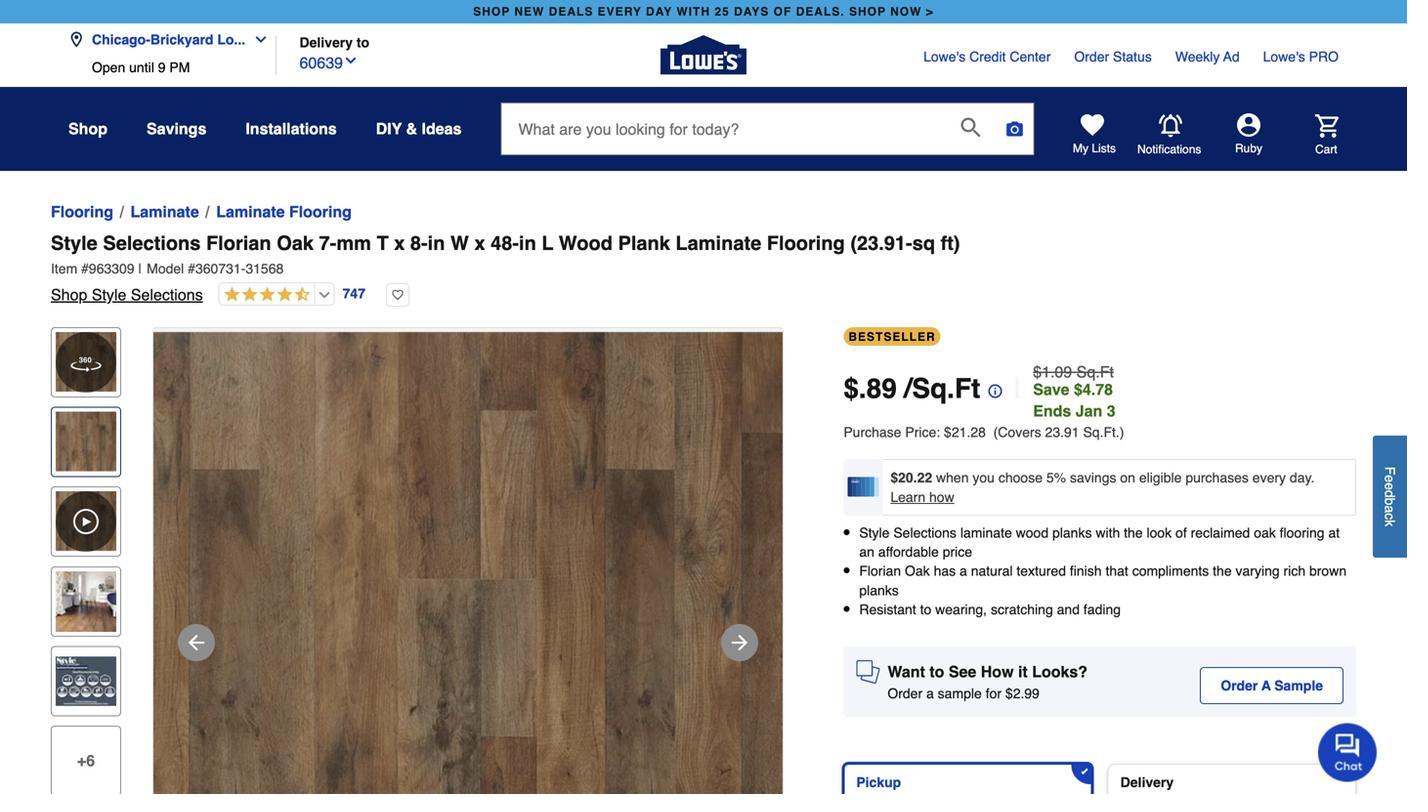 Task type: vqa. For each thing, say whether or not it's contained in the screenshot.
professional
no



Task type: locate. For each thing, give the bounding box(es) containing it.
0 vertical spatial delivery
[[300, 35, 353, 50]]

1 horizontal spatial lowe's
[[1263, 49, 1305, 65]]

23.91
[[1045, 425, 1080, 440]]

florian inside style selections laminate wood planks with the look of reclaimed oak flooring at an affordable price florian oak has a natural textured finish that compliments the varying rich brown planks resistant to wearing, scratching and fading
[[859, 564, 901, 579]]

| left the model
[[138, 261, 142, 277]]

style up an in the bottom of the page
[[859, 525, 890, 541]]

want
[[888, 663, 925, 681]]

search image
[[961, 118, 981, 137]]

laminate for laminate flooring
[[216, 203, 285, 221]]

2 horizontal spatial laminate
[[676, 232, 762, 255]]

day.
[[1290, 470, 1315, 486]]

order for order status
[[1074, 49, 1109, 65]]

sq.ft up $21.28
[[912, 373, 981, 405]]

sq.ft up jan
[[1077, 363, 1114, 381]]

option group containing pickup
[[836, 756, 1364, 795]]

.
[[859, 373, 867, 405]]

style selections  #360731-31568 - thumbnail3 image
[[56, 651, 116, 712]]

0 vertical spatial |
[[138, 261, 142, 277]]

2 x from the left
[[474, 232, 485, 255]]

when
[[936, 470, 969, 486]]

0 vertical spatial $
[[844, 373, 859, 405]]

25
[[715, 5, 730, 19]]

order inside order a sample button
[[1221, 678, 1258, 694]]

f
[[1382, 467, 1398, 475]]

1 horizontal spatial x
[[474, 232, 485, 255]]

center
[[1010, 49, 1051, 65]]

style down 963309
[[92, 286, 126, 304]]

savings button
[[147, 111, 207, 147]]

shop for shop
[[68, 120, 107, 138]]

shop down item
[[51, 286, 87, 304]]

0 vertical spatial style
[[51, 232, 98, 255]]

$ left 89
[[844, 373, 859, 405]]

in left w
[[428, 232, 445, 255]]

0 horizontal spatial florian
[[206, 232, 271, 255]]

plank
[[618, 232, 670, 255]]

pro
[[1309, 49, 1339, 65]]

laminate up item number 9 6 3 3 0 9 and model number 3 6 0 7 3 1 - 3 1 5 6 8 element
[[676, 232, 762, 255]]

in left l on the left
[[519, 232, 536, 255]]

1 horizontal spatial order
[[1074, 49, 1109, 65]]

2 horizontal spatial flooring
[[767, 232, 845, 255]]

None search field
[[501, 103, 1034, 171]]

selections up the model
[[103, 232, 201, 255]]

shop button
[[68, 111, 107, 147]]

$ inside want to see how it looks? order a sample for $ 2.99
[[1006, 686, 1013, 702]]

1 horizontal spatial shop
[[849, 5, 886, 19]]

arrow right image
[[728, 631, 752, 655]]

a left sample
[[927, 686, 934, 702]]

flooring link
[[51, 200, 113, 224]]

finish
[[1070, 564, 1102, 579]]

0 horizontal spatial oak
[[277, 232, 314, 255]]

you
[[973, 470, 995, 486]]

item number 9 6 3 3 0 9 and model number 3 6 0 7 3 1 - 3 1 5 6 8 element
[[51, 259, 1357, 279]]

for
[[986, 686, 1002, 702]]

the right with
[[1124, 525, 1143, 541]]

choose
[[999, 470, 1043, 486]]

savings
[[147, 120, 207, 138]]

of
[[1176, 525, 1187, 541]]

lowe's left pro
[[1263, 49, 1305, 65]]

diy
[[376, 120, 402, 138]]

lowe's pro link
[[1263, 47, 1339, 66]]

florian up 360731-
[[206, 232, 271, 255]]

selections inside the style selections florian oak 7-mm t x 8-in w x 48-in l wood plank laminate flooring (23.91-sq ft) item # 963309 | model # 360731-31568
[[103, 232, 201, 255]]

florian down an in the bottom of the page
[[859, 564, 901, 579]]

x right t
[[394, 232, 405, 255]]

textured
[[1017, 564, 1066, 579]]

e up the d
[[1382, 475, 1398, 483]]

laminate
[[961, 525, 1012, 541]]

order status
[[1074, 49, 1152, 65]]

to up chevron down image
[[357, 35, 370, 50]]

chevron down image
[[343, 53, 359, 68]]

1 lowe's from the left
[[924, 49, 966, 65]]

order down want on the bottom of page
[[888, 686, 923, 702]]

x right w
[[474, 232, 485, 255]]

option group
[[836, 756, 1364, 795]]

a up k
[[1382, 506, 1398, 513]]

1 vertical spatial to
[[920, 602, 932, 618]]

0 vertical spatial shop
[[68, 120, 107, 138]]

model
[[147, 261, 184, 277]]

the left varying
[[1213, 564, 1232, 579]]

e up b
[[1382, 483, 1398, 490]]

order inside order status link
[[1074, 49, 1109, 65]]

planks left with
[[1053, 525, 1092, 541]]

sq.ft inside $1.09 sq.ft save $4.78 ends jan 3
[[1077, 363, 1114, 381]]

2 horizontal spatial a
[[1382, 506, 1398, 513]]

shop
[[68, 120, 107, 138], [51, 286, 87, 304]]

with
[[1096, 525, 1120, 541]]

0 vertical spatial to
[[357, 35, 370, 50]]

flooring left the (23.91-
[[767, 232, 845, 255]]

lowe's
[[924, 49, 966, 65], [1263, 49, 1305, 65]]

to inside want to see how it looks? order a sample for $ 2.99
[[930, 663, 944, 681]]

how
[[981, 663, 1014, 681]]

shop left new
[[473, 5, 510, 19]]

a right has
[[960, 564, 967, 579]]

style up item
[[51, 232, 98, 255]]

0 horizontal spatial in
[[428, 232, 445, 255]]

selections up affordable
[[894, 525, 957, 541]]

order left a
[[1221, 678, 1258, 694]]

0 vertical spatial planks
[[1053, 525, 1092, 541]]

savings
[[1070, 470, 1117, 486]]

2 vertical spatial style
[[859, 525, 890, 541]]

0 horizontal spatial order
[[888, 686, 923, 702]]

style selections  #360731-31568 image
[[153, 328, 783, 795]]

scratching
[[991, 602, 1053, 618]]

1 horizontal spatial oak
[[905, 564, 930, 579]]

item
[[51, 261, 77, 277]]

2 vertical spatial selections
[[894, 525, 957, 541]]

laminate up 31568
[[216, 203, 285, 221]]

oak inside the style selections florian oak 7-mm t x 8-in w x 48-in l wood plank laminate flooring (23.91-sq ft) item # 963309 | model # 360731-31568
[[277, 232, 314, 255]]

# right the model
[[188, 261, 195, 277]]

camera image
[[1005, 119, 1025, 139]]

flooring up item
[[51, 203, 113, 221]]

b
[[1382, 498, 1398, 506]]

new
[[514, 5, 545, 19]]

0 vertical spatial oak
[[277, 232, 314, 255]]

0 horizontal spatial lowe's
[[924, 49, 966, 65]]

in
[[428, 232, 445, 255], [519, 232, 536, 255]]

0 horizontal spatial delivery
[[300, 35, 353, 50]]

diy & ideas button
[[376, 111, 462, 147]]

to left the see
[[930, 663, 944, 681]]

e
[[1382, 475, 1398, 483], [1382, 483, 1398, 490]]

$4.78
[[1074, 381, 1113, 399]]

selections for in
[[103, 232, 201, 255]]

with
[[677, 5, 711, 19]]

style selections florian oak 7-mm t x 8-in w x 48-in l wood plank laminate flooring (23.91-sq ft) item # 963309 | model # 360731-31568
[[51, 232, 960, 277]]

flooring inside the style selections florian oak 7-mm t x 8-in w x 48-in l wood plank laminate flooring (23.91-sq ft) item # 963309 | model # 360731-31568
[[767, 232, 845, 255]]

selections inside style selections laminate wood planks with the look of reclaimed oak flooring at an affordable price florian oak has a natural textured finish that compliments the varying rich brown planks resistant to wearing, scratching and fading
[[894, 525, 957, 541]]

1 vertical spatial selections
[[131, 286, 203, 304]]

1 horizontal spatial florian
[[859, 564, 901, 579]]

chevron down image
[[245, 32, 269, 47]]

(23.91-
[[851, 232, 913, 255]]

1 horizontal spatial |
[[1014, 372, 1021, 406]]

laminate up the model
[[130, 203, 199, 221]]

at
[[1329, 525, 1340, 541]]

0 horizontal spatial #
[[81, 261, 89, 277]]

ruby button
[[1202, 113, 1296, 156]]

1 horizontal spatial sq.ft
[[1077, 363, 1114, 381]]

$21.28
[[944, 425, 986, 440]]

flooring up 7-
[[289, 203, 352, 221]]

0 vertical spatial a
[[1382, 506, 1398, 513]]

oak left 7-
[[277, 232, 314, 255]]

0 horizontal spatial |
[[138, 261, 142, 277]]

lowe's left "credit"
[[924, 49, 966, 65]]

89
[[867, 373, 897, 405]]

to left wearing,
[[920, 602, 932, 618]]

status
[[1113, 49, 1152, 65]]

open
[[92, 60, 125, 75]]

a inside want to see how it looks? order a sample for $ 2.99
[[927, 686, 934, 702]]

lowe's home improvement cart image
[[1315, 114, 1339, 138]]

1 horizontal spatial laminate
[[216, 203, 285, 221]]

style for florian
[[51, 232, 98, 255]]

1 # from the left
[[81, 261, 89, 277]]

c
[[1382, 513, 1398, 520]]

style selections laminate wood planks with the look of reclaimed oak flooring at an affordable price florian oak has a natural textured finish that compliments the varying rich brown planks resistant to wearing, scratching and fading
[[859, 525, 1347, 618]]

shop left now
[[849, 5, 886, 19]]

cart button
[[1288, 114, 1339, 157]]

1 vertical spatial florian
[[859, 564, 901, 579]]

| inside the style selections florian oak 7-mm t x 8-in w x 48-in l wood plank laminate flooring (23.91-sq ft) item # 963309 | model # 360731-31568
[[138, 261, 142, 277]]

order a sample
[[1221, 678, 1323, 694]]

0 horizontal spatial $
[[844, 373, 859, 405]]

1 vertical spatial |
[[1014, 372, 1021, 406]]

1 horizontal spatial delivery
[[1121, 775, 1174, 791]]

it
[[1018, 663, 1028, 681]]

2 lowe's from the left
[[1263, 49, 1305, 65]]

2 horizontal spatial order
[[1221, 678, 1258, 694]]

$20.22 when you choose 5% savings on eligible purchases every day. learn how
[[891, 470, 1315, 505]]

0 vertical spatial selections
[[103, 232, 201, 255]]

1 horizontal spatial a
[[960, 564, 967, 579]]

style inside the style selections florian oak 7-mm t x 8-in w x 48-in l wood plank laminate flooring (23.91-sq ft) item # 963309 | model # 360731-31568
[[51, 232, 98, 255]]

florian inside the style selections florian oak 7-mm t x 8-in w x 48-in l wood plank laminate flooring (23.91-sq ft) item # 963309 | model # 360731-31568
[[206, 232, 271, 255]]

flooring
[[51, 203, 113, 221], [289, 203, 352, 221], [767, 232, 845, 255]]

0 horizontal spatial a
[[927, 686, 934, 702]]

shop down open on the top left of the page
[[68, 120, 107, 138]]

deals.
[[796, 5, 845, 19]]

selections down the model
[[131, 286, 203, 304]]

purchase price: $21.28 (covers 23.91 sq.ft. )
[[844, 425, 1124, 440]]

0 horizontal spatial flooring
[[51, 203, 113, 221]]

1 vertical spatial the
[[1213, 564, 1232, 579]]

to inside style selections laminate wood planks with the look of reclaimed oak flooring at an affordable price florian oak has a natural textured finish that compliments the varying rich brown planks resistant to wearing, scratching and fading
[[920, 602, 932, 618]]

learn
[[891, 490, 926, 505]]

installations
[[246, 120, 337, 138]]

360731-
[[195, 261, 246, 277]]

1 horizontal spatial planks
[[1053, 525, 1092, 541]]

# right item
[[81, 261, 89, 277]]

ad
[[1224, 49, 1240, 65]]

oak down affordable
[[905, 564, 930, 579]]

varying
[[1236, 564, 1280, 579]]

1 vertical spatial planks
[[859, 583, 899, 598]]

1 vertical spatial oak
[[905, 564, 930, 579]]

oak inside style selections laminate wood planks with the look of reclaimed oak flooring at an affordable price florian oak has a natural textured finish that compliments the varying rich brown planks resistant to wearing, scratching and fading
[[905, 564, 930, 579]]

1 vertical spatial shop
[[51, 286, 87, 304]]

sq.ft
[[1077, 363, 1114, 381], [912, 373, 981, 405]]

$ right for
[[1006, 686, 1013, 702]]

1 horizontal spatial #
[[188, 261, 195, 277]]

how
[[929, 490, 955, 505]]

every
[[1253, 470, 1286, 486]]

lo...
[[217, 32, 245, 47]]

order
[[1074, 49, 1109, 65], [1221, 678, 1258, 694], [888, 686, 923, 702]]

shop new deals every day with 25 days of deals. shop now > link
[[469, 0, 938, 23]]

1 vertical spatial delivery
[[1121, 775, 1174, 791]]

style inside style selections laminate wood planks with the look of reclaimed oak flooring at an affordable price florian oak has a natural textured finish that compliments the varying rich brown planks resistant to wearing, scratching and fading
[[859, 525, 890, 541]]

my
[[1073, 142, 1089, 155]]

0 vertical spatial florian
[[206, 232, 271, 255]]

0 horizontal spatial shop
[[473, 5, 510, 19]]

2 vertical spatial to
[[930, 663, 944, 681]]

order left the status on the right top
[[1074, 49, 1109, 65]]

0 horizontal spatial x
[[394, 232, 405, 255]]

style selections  #360731-31568 - thumbnail image
[[56, 412, 116, 473]]

order for order a sample
[[1221, 678, 1258, 694]]

my lists link
[[1073, 113, 1116, 156]]

1 horizontal spatial in
[[519, 232, 536, 255]]

laminate for laminate
[[130, 203, 199, 221]]

planks up the "resistant"
[[859, 583, 899, 598]]

sample image
[[856, 661, 880, 684]]

an
[[859, 544, 875, 560]]

1 vertical spatial $
[[1006, 686, 1013, 702]]

order inside want to see how it looks? order a sample for $ 2.99
[[888, 686, 923, 702]]

0 vertical spatial the
[[1124, 525, 1143, 541]]

lowe's pro
[[1263, 49, 1339, 65]]

1 horizontal spatial $
[[1006, 686, 1013, 702]]

2 vertical spatial a
[[927, 686, 934, 702]]

1 e from the top
[[1382, 475, 1398, 483]]

| right info 'icon'
[[1014, 372, 1021, 406]]

0 horizontal spatial planks
[[859, 583, 899, 598]]

1 vertical spatial a
[[960, 564, 967, 579]]

0 horizontal spatial laminate
[[130, 203, 199, 221]]

my lists
[[1073, 142, 1116, 155]]

look
[[1147, 525, 1172, 541]]

pickup
[[856, 775, 901, 791]]

oak
[[1254, 525, 1276, 541]]



Task type: describe. For each thing, give the bounding box(es) containing it.
lists
[[1092, 142, 1116, 155]]

order a sample button
[[1200, 667, 1344, 705]]

compliments
[[1132, 564, 1209, 579]]

1 x from the left
[[394, 232, 405, 255]]

9
[[158, 60, 166, 75]]

sq.ft.
[[1083, 425, 1120, 440]]

chat invite button image
[[1318, 723, 1378, 782]]

sample
[[1275, 678, 1323, 694]]

48-
[[491, 232, 519, 255]]

deals
[[549, 5, 594, 19]]

want to see how it looks? order a sample for $ 2.99
[[888, 663, 1088, 702]]

1 shop from the left
[[473, 5, 510, 19]]

963309
[[89, 261, 135, 277]]

1 horizontal spatial flooring
[[289, 203, 352, 221]]

day
[[646, 5, 673, 19]]

a inside button
[[1382, 506, 1398, 513]]

shop new deals every day with 25 days of deals. shop now >
[[473, 5, 934, 19]]

747
[[343, 286, 366, 302]]

info image
[[981, 377, 1002, 398]]

pm
[[169, 60, 190, 75]]

has
[[934, 564, 956, 579]]

see
[[949, 663, 977, 681]]

a inside style selections laminate wood planks with the look of reclaimed oak flooring at an affordable price florian oak has a natural textured finish that compliments the varying rich brown planks resistant to wearing, scratching and fading
[[960, 564, 967, 579]]

1 in from the left
[[428, 232, 445, 255]]

2 shop from the left
[[849, 5, 886, 19]]

lowe's for lowe's credit center
[[924, 49, 966, 65]]

4.5 stars image
[[220, 286, 310, 304]]

heart outline image
[[386, 283, 410, 307]]

>
[[926, 5, 934, 19]]

Search Query text field
[[502, 104, 946, 154]]

ideas
[[422, 120, 462, 138]]

31568
[[246, 261, 284, 277]]

laminate link
[[130, 200, 199, 224]]

$20.22
[[891, 470, 933, 486]]

natural
[[971, 564, 1013, 579]]

looks?
[[1032, 663, 1088, 681]]

location image
[[68, 32, 84, 47]]

lowe's home improvement notification center image
[[1159, 114, 1183, 138]]

ends
[[1033, 402, 1071, 420]]

arrow left image
[[185, 631, 208, 655]]

&
[[406, 120, 417, 138]]

$1.09 sq.ft save $4.78 ends jan 3
[[1033, 363, 1116, 420]]

1 vertical spatial style
[[92, 286, 126, 304]]

affordable
[[878, 544, 939, 560]]

1 horizontal spatial the
[[1213, 564, 1232, 579]]

t
[[377, 232, 389, 255]]

7-
[[319, 232, 337, 255]]

3
[[1107, 402, 1116, 420]]

chicago-brickyard lo...
[[92, 32, 245, 47]]

days
[[734, 5, 769, 19]]

every
[[598, 5, 642, 19]]

purchase
[[844, 425, 902, 440]]

selections for an
[[894, 525, 957, 541]]

2.99
[[1013, 686, 1040, 702]]

jan
[[1076, 402, 1103, 420]]

eligible
[[1139, 470, 1182, 486]]

to for want
[[930, 663, 944, 681]]

0 horizontal spatial sq.ft
[[912, 373, 981, 405]]

delivery to
[[300, 35, 370, 50]]

ft)
[[941, 232, 960, 255]]

style for laminate
[[859, 525, 890, 541]]

purchases
[[1186, 470, 1249, 486]]

lowe's credit center
[[924, 49, 1051, 65]]

credit
[[970, 49, 1006, 65]]

order status link
[[1074, 47, 1152, 66]]

rich
[[1284, 564, 1306, 579]]

cart
[[1315, 142, 1338, 156]]

k
[[1382, 520, 1398, 527]]

bestseller
[[849, 330, 936, 344]]

2 in from the left
[[519, 232, 536, 255]]

lowe's home improvement lists image
[[1081, 113, 1104, 137]]

2 e from the top
[[1382, 483, 1398, 490]]

wearing,
[[935, 602, 987, 618]]

lowe's home improvement logo image
[[661, 12, 747, 98]]

to for delivery
[[357, 35, 370, 50]]

open until 9 pm
[[92, 60, 190, 75]]

$ . 89 / sq.ft
[[844, 373, 981, 405]]

d
[[1382, 490, 1398, 498]]

60639
[[300, 54, 343, 72]]

weekly
[[1175, 49, 1220, 65]]

now
[[890, 5, 922, 19]]

style selections  #360731-31568 - thumbnail2 image
[[56, 572, 116, 632]]

brown
[[1310, 564, 1347, 579]]

lowe's for lowe's pro
[[1263, 49, 1305, 65]]

0 horizontal spatial the
[[1124, 525, 1143, 541]]

8-
[[410, 232, 428, 255]]

laminate flooring
[[216, 203, 352, 221]]

of
[[774, 5, 792, 19]]

lowe's credit center link
[[924, 47, 1051, 66]]

shop for shop style selections
[[51, 286, 87, 304]]

delivery for delivery to
[[300, 35, 353, 50]]

laminate flooring link
[[216, 200, 352, 224]]

l
[[542, 232, 554, 255]]

mm
[[337, 232, 371, 255]]

60639 button
[[300, 49, 359, 75]]

/
[[905, 373, 912, 405]]

reclaimed
[[1191, 525, 1250, 541]]

installations button
[[246, 111, 337, 147]]

2 # from the left
[[188, 261, 195, 277]]

chicago-
[[92, 32, 150, 47]]

sq
[[913, 232, 935, 255]]

wood
[[559, 232, 613, 255]]

weekly ad link
[[1175, 47, 1240, 66]]

f e e d b a c k
[[1382, 467, 1398, 527]]

price
[[943, 544, 972, 560]]

+6 button
[[51, 726, 121, 795]]

delivery for delivery
[[1121, 775, 1174, 791]]

laminate inside the style selections florian oak 7-mm t x 8-in w x 48-in l wood plank laminate flooring (23.91-sq ft) item # 963309 | model # 360731-31568
[[676, 232, 762, 255]]

resistant
[[859, 602, 916, 618]]



